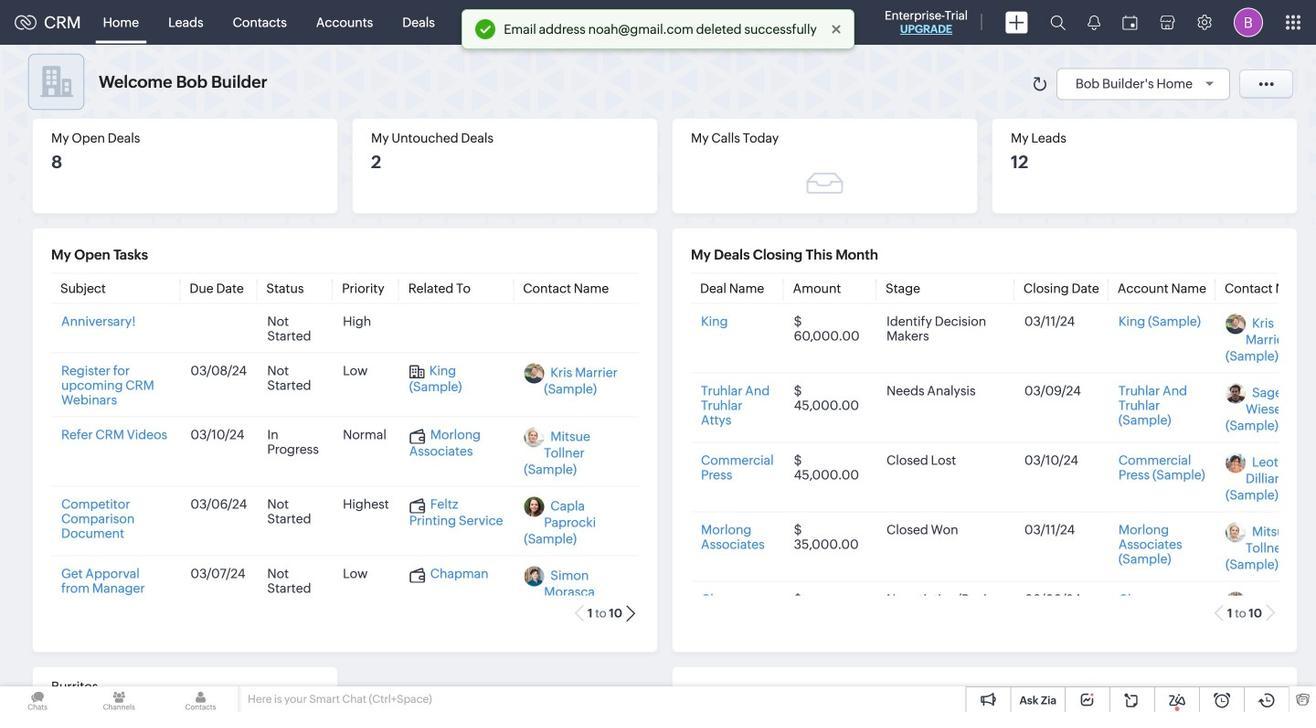 Task type: vqa. For each thing, say whether or not it's contained in the screenshot.
Calendar 'ICON'
yes



Task type: describe. For each thing, give the bounding box(es) containing it.
create menu element
[[995, 0, 1040, 44]]

calendar image
[[1123, 15, 1138, 30]]

channels image
[[82, 687, 157, 712]]

search element
[[1040, 0, 1077, 45]]

profile element
[[1224, 0, 1275, 44]]



Task type: locate. For each thing, give the bounding box(es) containing it.
signals element
[[1077, 0, 1112, 45]]

profile image
[[1235, 8, 1264, 37]]

signals image
[[1088, 15, 1101, 30]]

contacts image
[[163, 687, 238, 712]]

create menu image
[[1006, 11, 1029, 33]]

search image
[[1051, 15, 1066, 30]]

logo image
[[15, 15, 37, 30]]

chats image
[[0, 687, 75, 712]]

Other Modules field
[[758, 8, 798, 37]]



